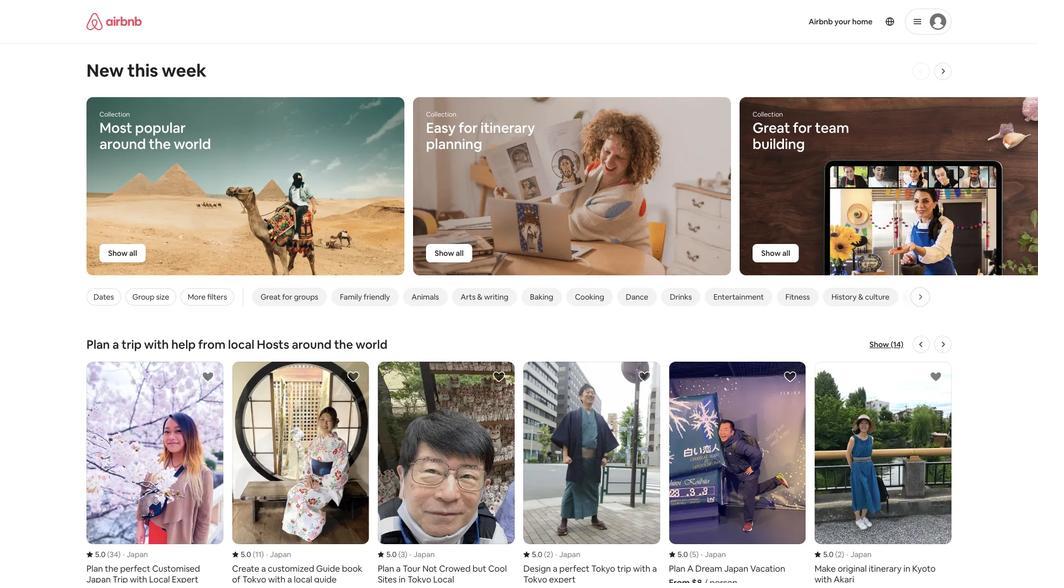 Task type: vqa. For each thing, say whether or not it's contained in the screenshot.
"AROUND" within the the Collection Most popular around the world
yes



Task type: locate. For each thing, give the bounding box(es) containing it.
show for most popular around the world
[[108, 249, 128, 258]]

2 horizontal spatial show all
[[761, 249, 790, 258]]

collection up building
[[753, 110, 783, 119]]

· inside plan a tour not crowed but cool sites in tokyo local group
[[410, 550, 411, 560]]

save this experience image for 5.0 ( 34 )
[[201, 371, 214, 384]]

( inside make original itinerary in kyoto with akari group
[[835, 550, 838, 560]]

· japan inside make original itinerary in kyoto with akari group
[[846, 550, 872, 560]]

2 save this experience image from the left
[[347, 371, 360, 384]]

2 collection from the left
[[426, 110, 456, 119]]

1 collection from the left
[[99, 110, 130, 119]]

5.0 ( 2 ) for 'design a perfect tokyo trip with a tokyo expert' group at the bottom right of the page
[[532, 550, 553, 560]]

drinks element
[[670, 293, 692, 302]]

rating 5.0 out of 5; 2 reviews image
[[523, 550, 553, 560], [815, 550, 844, 560]]

great inside the collection great for team building
[[753, 119, 790, 137]]

2 horizontal spatial for
[[793, 119, 812, 137]]

japan for rating 5.0 out of 5; 34 reviews image
[[127, 550, 148, 560]]

5.0 inside make original itinerary in kyoto with akari group
[[823, 550, 834, 560]]

cooking element
[[575, 293, 604, 302]]

0 vertical spatial around
[[99, 135, 146, 153]]

collection for great
[[753, 110, 783, 119]]

world
[[174, 135, 211, 153], [356, 337, 387, 353]]

baking
[[530, 293, 553, 302]]

· japan inside the create a customized guide book of tokyo with a local guide group
[[266, 550, 291, 560]]

5 save this experience image from the left
[[929, 371, 942, 384]]

show left (14)
[[870, 340, 889, 350]]

1 show all from the left
[[108, 249, 137, 258]]

2 horizontal spatial show all link
[[753, 244, 799, 263]]

· inside make original itinerary in kyoto with akari group
[[846, 550, 848, 560]]

design a perfect tokyo trip with a tokyo expert group
[[523, 362, 660, 584]]

collection inside collection most popular around the world
[[99, 110, 130, 119]]

japan for rating 5.0 out of 5; 3 reviews "image"
[[413, 550, 435, 560]]

5.0 ( 2 ) inside 'design a perfect tokyo trip with a tokyo expert' group
[[532, 550, 553, 560]]

family
[[340, 293, 362, 302]]

2 japan from the left
[[270, 550, 291, 560]]

history
[[832, 293, 857, 302]]

0 horizontal spatial show all
[[108, 249, 137, 258]]

this week
[[127, 59, 206, 82]]

the right most
[[149, 135, 171, 153]]

for inside collection easy for itinerary planning
[[458, 119, 478, 137]]

the
[[149, 135, 171, 153], [334, 337, 353, 353]]

japan inside 'design a perfect tokyo trip with a tokyo expert' group
[[559, 550, 580, 560]]

0 horizontal spatial 5.0 ( 2 )
[[532, 550, 553, 560]]

1 save this experience image from the left
[[201, 371, 214, 384]]

1 · japan from the left
[[123, 550, 148, 560]]

2 show all from the left
[[435, 249, 464, 258]]

) inside the create a customized guide book of tokyo with a local guide group
[[261, 550, 264, 560]]

collection up easy
[[426, 110, 456, 119]]

all up arts
[[456, 249, 464, 258]]

6 japan from the left
[[850, 550, 872, 560]]

1 horizontal spatial show all
[[435, 249, 464, 258]]

dates button
[[87, 289, 121, 306]]

· japan inside plan a tour not crowed but cool sites in tokyo local group
[[410, 550, 435, 560]]

2 5.0 from the left
[[241, 550, 251, 560]]

0 horizontal spatial &
[[477, 293, 482, 302]]

1 5.0 from the left
[[95, 550, 105, 560]]

1 horizontal spatial &
[[858, 293, 863, 302]]

1 vertical spatial world
[[356, 337, 387, 353]]

5.0 inside plan a dream japan vacation group
[[678, 550, 688, 560]]

save this experience image
[[201, 371, 214, 384], [347, 371, 360, 384], [493, 371, 506, 384], [784, 371, 797, 384], [929, 371, 942, 384]]

all for planning
[[456, 249, 464, 258]]

3
[[401, 550, 405, 560]]

baking button
[[521, 288, 562, 307]]

5.0 for the create a customized guide book of tokyo with a local guide group
[[241, 550, 251, 560]]

2 2 from the left
[[838, 550, 842, 560]]

6 · japan from the left
[[846, 550, 872, 560]]

2 horizontal spatial all
[[782, 249, 790, 258]]

6 5.0 from the left
[[823, 550, 834, 560]]

collection up most
[[99, 110, 130, 119]]

5 ( from the left
[[690, 550, 692, 560]]

& inside button
[[858, 293, 863, 302]]

6 ) from the left
[[842, 550, 844, 560]]

japan for rating 5.0 out of 5; 11 reviews image
[[270, 550, 291, 560]]

1 & from the left
[[477, 293, 482, 302]]

· inside plan a dream japan vacation group
[[701, 550, 703, 560]]

japan inside plan a tour not crowed but cool sites in tokyo local group
[[413, 550, 435, 560]]

) inside 'design a perfect tokyo trip with a tokyo expert' group
[[551, 550, 553, 560]]

& right arts
[[477, 293, 482, 302]]

1 horizontal spatial 5.0 ( 2 )
[[823, 550, 844, 560]]

1 horizontal spatial show all link
[[426, 244, 472, 263]]

( for plan the perfect customised japan trip with local expert group
[[107, 550, 110, 560]]

rating 5.0 out of 5; 2 reviews image inside make original itinerary in kyoto with akari group
[[815, 550, 844, 560]]

) for plan a dream japan vacation group
[[696, 550, 699, 560]]

cooking button
[[566, 288, 613, 307]]

save this experience image for 5.0 ( 2 )
[[929, 371, 942, 384]]

2 for make original itinerary in kyoto with akari group
[[838, 550, 842, 560]]

1 horizontal spatial great
[[753, 119, 790, 137]]

5.0 inside plan the perfect customised japan trip with local expert group
[[95, 550, 105, 560]]

japan
[[127, 550, 148, 560], [270, 550, 291, 560], [413, 550, 435, 560], [559, 550, 580, 560], [705, 550, 726, 560], [850, 550, 872, 560]]

0 horizontal spatial rating 5.0 out of 5; 2 reviews image
[[523, 550, 553, 560]]

4 · from the left
[[555, 550, 557, 560]]

5.0 for 'design a perfect tokyo trip with a tokyo expert' group at the bottom right of the page
[[532, 550, 542, 560]]

( for plan a tour not crowed but cool sites in tokyo local group
[[398, 550, 401, 560]]

0 horizontal spatial around
[[99, 135, 146, 153]]

for left groups
[[282, 293, 292, 302]]

1 horizontal spatial rating 5.0 out of 5; 2 reviews image
[[815, 550, 844, 560]]

1 japan from the left
[[127, 550, 148, 560]]

( inside plan the perfect customised japan trip with local expert group
[[107, 550, 110, 560]]

group size button
[[125, 289, 176, 306]]

2 all from the left
[[456, 249, 464, 258]]

) inside plan a tour not crowed but cool sites in tokyo local group
[[405, 550, 407, 560]]

collection great for team building
[[753, 110, 849, 153]]

3 japan from the left
[[413, 550, 435, 560]]

4 · japan from the left
[[555, 550, 580, 560]]

2 horizontal spatial collection
[[753, 110, 783, 119]]

show all up arts
[[435, 249, 464, 258]]

the down 'family'
[[334, 337, 353, 353]]

)
[[118, 550, 121, 560], [261, 550, 264, 560], [405, 550, 407, 560], [551, 550, 553, 560], [696, 550, 699, 560], [842, 550, 844, 560]]

team
[[815, 119, 849, 137]]

0 horizontal spatial great
[[261, 293, 281, 302]]

1 ) from the left
[[118, 550, 121, 560]]

plan the perfect customised japan trip with local expert group
[[87, 362, 223, 584]]

0 horizontal spatial for
[[282, 293, 292, 302]]

1 rating 5.0 out of 5; 2 reviews image from the left
[[523, 550, 553, 560]]

3 show all link from the left
[[753, 244, 799, 263]]

1 5.0 ( 2 ) from the left
[[532, 550, 553, 560]]

5.0 ( 2 ) for make original itinerary in kyoto with akari group
[[823, 550, 844, 560]]

1 horizontal spatial all
[[456, 249, 464, 258]]

dance element
[[626, 293, 648, 302]]

1 horizontal spatial the
[[334, 337, 353, 353]]

3 save this experience image from the left
[[493, 371, 506, 384]]

2 inside 'design a perfect tokyo trip with a tokyo expert' group
[[546, 550, 551, 560]]

( inside plan a tour not crowed but cool sites in tokyo local group
[[398, 550, 401, 560]]

1 horizontal spatial for
[[458, 119, 478, 137]]

· inside the create a customized guide book of tokyo with a local guide group
[[266, 550, 268, 560]]

collection inside collection easy for itinerary planning
[[426, 110, 456, 119]]

from
[[198, 337, 225, 353]]

&
[[477, 293, 482, 302], [858, 293, 863, 302]]

2 ( from the left
[[253, 550, 255, 560]]

building
[[753, 135, 805, 153]]

show all
[[108, 249, 137, 258], [435, 249, 464, 258], [761, 249, 790, 258]]

2 5.0 ( 2 ) from the left
[[823, 550, 844, 560]]

4 5.0 from the left
[[532, 550, 542, 560]]

· japan inside plan a dream japan vacation group
[[701, 550, 726, 560]]

fitness element
[[786, 293, 810, 302]]

entertainment element
[[714, 293, 764, 302]]

5.0 ( 3 )
[[386, 550, 407, 560]]

great for groups button
[[252, 288, 327, 307]]

3 show all from the left
[[761, 249, 790, 258]]

6 · from the left
[[846, 550, 848, 560]]

make original itinerary in kyoto with akari group
[[815, 362, 952, 584]]

2 rating 5.0 out of 5; 2 reviews image from the left
[[815, 550, 844, 560]]

2 show all link from the left
[[426, 244, 472, 263]]

3 5.0 from the left
[[386, 550, 397, 560]]

5.0 inside 'design a perfect tokyo trip with a tokyo expert' group
[[532, 550, 542, 560]]

0 vertical spatial the
[[149, 135, 171, 153]]

3 all from the left
[[782, 249, 790, 258]]

all for the
[[129, 249, 137, 258]]

dance
[[626, 293, 648, 302]]

0 horizontal spatial world
[[174, 135, 211, 153]]

entertainment
[[714, 293, 764, 302]]

all up fitness element
[[782, 249, 790, 258]]

4 ( from the left
[[544, 550, 546, 560]]

family friendly element
[[340, 293, 390, 302]]

save this experience image inside plan a tour not crowed but cool sites in tokyo local group
[[493, 371, 506, 384]]

· japan for rating 5.0 out of 5; 34 reviews image
[[123, 550, 148, 560]]

0 vertical spatial world
[[174, 135, 211, 153]]

3 ( from the left
[[398, 550, 401, 560]]

great
[[753, 119, 790, 137], [261, 293, 281, 302]]

4 japan from the left
[[559, 550, 580, 560]]

more filters button
[[181, 289, 234, 306]]

0 horizontal spatial show all link
[[99, 244, 146, 263]]

0 vertical spatial great
[[753, 119, 790, 137]]

new this week group
[[0, 97, 1038, 276]]

1 horizontal spatial collection
[[426, 110, 456, 119]]

show all link up dates dropdown button
[[99, 244, 146, 263]]

( inside 'design a perfect tokyo trip with a tokyo expert' group
[[544, 550, 546, 560]]

2 inside make original itinerary in kyoto with akari group
[[838, 550, 842, 560]]

most
[[99, 119, 132, 137]]

2 · from the left
[[266, 550, 268, 560]]

show all link up fitness element
[[753, 244, 799, 263]]

4 ) from the left
[[551, 550, 553, 560]]

1 all from the left
[[129, 249, 137, 258]]

1 horizontal spatial around
[[292, 337, 332, 353]]

1 vertical spatial great
[[261, 293, 281, 302]]

· japan inside plan the perfect customised japan trip with local expert group
[[123, 550, 148, 560]]

6 ( from the left
[[835, 550, 838, 560]]

2
[[546, 550, 551, 560], [838, 550, 842, 560]]

5 5.0 from the left
[[678, 550, 688, 560]]

5 · from the left
[[701, 550, 703, 560]]

2 · japan from the left
[[266, 550, 291, 560]]

) inside plan the perfect customised japan trip with local expert group
[[118, 550, 121, 560]]

1 show all link from the left
[[99, 244, 146, 263]]

·
[[123, 550, 124, 560], [266, 550, 268, 560], [410, 550, 411, 560], [555, 550, 557, 560], [701, 550, 703, 560], [846, 550, 848, 560]]

5.0
[[95, 550, 105, 560], [241, 550, 251, 560], [386, 550, 397, 560], [532, 550, 542, 560], [678, 550, 688, 560], [823, 550, 834, 560]]

1 · from the left
[[123, 550, 124, 560]]

1 2 from the left
[[546, 550, 551, 560]]

size
[[156, 293, 169, 302]]

) inside make original itinerary in kyoto with akari group
[[842, 550, 844, 560]]

· inside plan the perfect customised japan trip with local expert group
[[123, 550, 124, 560]]

4 save this experience image from the left
[[784, 371, 797, 384]]

for
[[458, 119, 478, 137], [793, 119, 812, 137], [282, 293, 292, 302]]

( inside the create a customized guide book of tokyo with a local guide group
[[253, 550, 255, 560]]

easy
[[426, 119, 456, 137]]

all up the 'group'
[[129, 249, 137, 258]]

for inside the collection great for team building
[[793, 119, 812, 137]]

5.0 inside plan a tour not crowed but cool sites in tokyo local group
[[386, 550, 397, 560]]

( for the create a customized guide book of tokyo with a local guide group
[[253, 550, 255, 560]]

show up dates
[[108, 249, 128, 258]]

dates
[[94, 293, 114, 302]]

3 ) from the left
[[405, 550, 407, 560]]

3 · from the left
[[410, 550, 411, 560]]

5 japan from the left
[[705, 550, 726, 560]]

planning
[[426, 135, 482, 153]]

trip
[[122, 337, 142, 353]]

5.0 ( 2 )
[[532, 550, 553, 560], [823, 550, 844, 560]]

3 · japan from the left
[[410, 550, 435, 560]]

1 vertical spatial around
[[292, 337, 332, 353]]

5 ) from the left
[[696, 550, 699, 560]]

show all link up arts
[[426, 244, 472, 263]]

· japan
[[123, 550, 148, 560], [266, 550, 291, 560], [410, 550, 435, 560], [555, 550, 580, 560], [701, 550, 726, 560], [846, 550, 872, 560]]

plan
[[87, 337, 110, 353]]

show up animals button
[[435, 249, 454, 258]]

show up fitness 'button'
[[761, 249, 781, 258]]

· inside 'design a perfect tokyo trip with a tokyo expert' group
[[555, 550, 557, 560]]

around
[[99, 135, 146, 153], [292, 337, 332, 353]]

(
[[107, 550, 110, 560], [253, 550, 255, 560], [398, 550, 401, 560], [544, 550, 546, 560], [690, 550, 692, 560], [835, 550, 838, 560]]

& for history
[[858, 293, 863, 302]]

· for the create a customized guide book of tokyo with a local guide group
[[266, 550, 268, 560]]

save this experience image for 5.0 ( 3 )
[[493, 371, 506, 384]]

for right easy
[[458, 119, 478, 137]]

& inside button
[[477, 293, 482, 302]]

1 horizontal spatial world
[[356, 337, 387, 353]]

1 vertical spatial the
[[334, 337, 353, 353]]

0 horizontal spatial collection
[[99, 110, 130, 119]]

magic button
[[903, 288, 941, 307]]

family friendly button
[[331, 288, 399, 307]]

show all up dates dropdown button
[[108, 249, 137, 258]]

· for plan a dream japan vacation group
[[701, 550, 703, 560]]

for left team
[[793, 119, 812, 137]]

5.0 inside the create a customized guide book of tokyo with a local guide group
[[241, 550, 251, 560]]

hosts
[[257, 337, 289, 353]]

0 horizontal spatial all
[[129, 249, 137, 258]]

entertainment button
[[705, 288, 773, 307]]

2 ) from the left
[[261, 550, 264, 560]]

2 & from the left
[[858, 293, 863, 302]]

history & culture button
[[823, 288, 898, 307]]

0 horizontal spatial the
[[149, 135, 171, 153]]

show all link
[[99, 244, 146, 263], [426, 244, 472, 263], [753, 244, 799, 263]]

for for planning
[[458, 119, 478, 137]]

all
[[129, 249, 137, 258], [456, 249, 464, 258], [782, 249, 790, 258]]

rating 5.0 out of 5; 2 reviews image for 'design a perfect tokyo trip with a tokyo expert' group at the bottom right of the page
[[523, 550, 553, 560]]

japan for rating 5.0 out of 5; 5 reviews image
[[705, 550, 726, 560]]

5 · japan from the left
[[701, 550, 726, 560]]

rating 5.0 out of 5; 2 reviews image inside 'design a perfect tokyo trip with a tokyo expert' group
[[523, 550, 553, 560]]

· japan for rating 5.0 out of 5; 11 reviews image
[[266, 550, 291, 560]]

· japan for rating 5.0 out of 5; 5 reviews image
[[701, 550, 726, 560]]

collection inside the collection great for team building
[[753, 110, 783, 119]]

show all up fitness element
[[761, 249, 790, 258]]

1 horizontal spatial 2
[[838, 550, 842, 560]]

collection
[[99, 110, 130, 119], [426, 110, 456, 119], [753, 110, 783, 119]]

& left culture
[[858, 293, 863, 302]]

japan inside the create a customized guide book of tokyo with a local guide group
[[270, 550, 291, 560]]

1 ( from the left
[[107, 550, 110, 560]]

show
[[108, 249, 128, 258], [435, 249, 454, 258], [761, 249, 781, 258], [870, 340, 889, 350]]

) for the create a customized guide book of tokyo with a local guide group
[[261, 550, 264, 560]]

group size
[[132, 293, 169, 302]]

0 horizontal spatial 2
[[546, 550, 551, 560]]

( inside plan a dream japan vacation group
[[690, 550, 692, 560]]

3 collection from the left
[[753, 110, 783, 119]]

5.0 ( 2 ) inside make original itinerary in kyoto with akari group
[[823, 550, 844, 560]]

fitness
[[786, 293, 810, 302]]

) inside plan a dream japan vacation group
[[696, 550, 699, 560]]



Task type: describe. For each thing, give the bounding box(es) containing it.
( for 'design a perfect tokyo trip with a tokyo expert' group at the bottom right of the page
[[544, 550, 546, 560]]

airbnb
[[809, 17, 833, 26]]

arts & writing button
[[452, 288, 517, 307]]

show all for most popular around the world
[[108, 249, 137, 258]]

dance button
[[617, 288, 657, 307]]

japan inside make original itinerary in kyoto with akari group
[[850, 550, 872, 560]]

34
[[110, 550, 118, 560]]

great for groups
[[261, 293, 318, 302]]

save this experience image for 5.0 ( 11 )
[[347, 371, 360, 384]]

group
[[132, 293, 154, 302]]

show all link for most popular around the world
[[99, 244, 146, 263]]

animals button
[[403, 288, 448, 307]]

5.0 for plan a tour not crowed but cool sites in tokyo local group
[[386, 550, 397, 560]]

airbnb your home
[[809, 17, 873, 26]]

help
[[171, 337, 196, 353]]

new this week
[[87, 59, 206, 82]]

for inside button
[[282, 293, 292, 302]]

· for 'design a perfect tokyo trip with a tokyo expert' group at the bottom right of the page
[[555, 550, 557, 560]]

popular
[[135, 119, 186, 137]]

rating 5.0 out of 5; 34 reviews image
[[87, 550, 121, 560]]

5.0 ( 34 )
[[95, 550, 121, 560]]

· for plan the perfect customised japan trip with local expert group
[[123, 550, 124, 560]]

history & culture
[[832, 293, 890, 302]]

for for building
[[793, 119, 812, 137]]

new
[[87, 59, 124, 82]]

· japan inside 'design a perfect tokyo trip with a tokyo expert' group
[[555, 550, 580, 560]]

filters
[[207, 293, 227, 302]]

· japan for rating 5.0 out of 5; 3 reviews "image"
[[410, 550, 435, 560]]

great inside great for groups button
[[261, 293, 281, 302]]

fitness button
[[777, 288, 819, 307]]

arts & writing element
[[461, 293, 508, 302]]

your
[[835, 17, 851, 26]]

plan a dream japan vacation group
[[669, 362, 806, 584]]

plan a tour not crowed but cool sites in tokyo local group
[[378, 362, 515, 584]]

collection for most
[[99, 110, 130, 119]]

magic element
[[911, 293, 932, 302]]

) for plan a tour not crowed but cool sites in tokyo local group
[[405, 550, 407, 560]]

itinerary
[[480, 119, 535, 137]]

5.0 for plan a dream japan vacation group
[[678, 550, 688, 560]]

a
[[112, 337, 119, 353]]

show inside show (14) link
[[870, 340, 889, 350]]

collection easy for itinerary planning
[[426, 110, 535, 153]]

culture
[[865, 293, 890, 302]]

& for arts
[[477, 293, 482, 302]]

show for great for team building
[[761, 249, 781, 258]]

) for make original itinerary in kyoto with akari group
[[842, 550, 844, 560]]

show all link for easy for itinerary planning
[[426, 244, 472, 263]]

save this experience image for 5.0 ( 5 )
[[784, 371, 797, 384]]

5.0 ( 11 )
[[241, 550, 264, 560]]

drinks
[[670, 293, 692, 302]]

5
[[692, 550, 696, 560]]

· for make original itinerary in kyoto with akari group
[[846, 550, 848, 560]]

profile element
[[613, 0, 952, 43]]

more
[[188, 293, 206, 302]]

( for plan a dream japan vacation group
[[690, 550, 692, 560]]

world inside collection most popular around the world
[[174, 135, 211, 153]]

animals element
[[412, 293, 439, 302]]

) for 'design a perfect tokyo trip with a tokyo expert' group at the bottom right of the page
[[551, 550, 553, 560]]

5.0 for make original itinerary in kyoto with akari group
[[823, 550, 834, 560]]

collection for easy
[[426, 110, 456, 119]]

11
[[255, 550, 261, 560]]

with
[[144, 337, 169, 353]]

home
[[852, 17, 873, 26]]

the inside collection most popular around the world
[[149, 135, 171, 153]]

create a customized guide book of tokyo with a local guide group
[[232, 362, 369, 584]]

(14)
[[891, 340, 903, 350]]

5.0 for plan the perfect customised japan trip with local expert group
[[95, 550, 105, 560]]

family friendly
[[340, 293, 390, 302]]

show all for easy for itinerary planning
[[435, 249, 464, 258]]

around inside collection most popular around the world
[[99, 135, 146, 153]]

writing
[[484, 293, 508, 302]]

friendly
[[364, 293, 390, 302]]

more filters
[[188, 293, 227, 302]]

great for groups element
[[261, 293, 318, 302]]

airbnb your home link
[[802, 10, 879, 33]]

rating 5.0 out of 5; 11 reviews image
[[232, 550, 264, 560]]

) for plan the perfect customised japan trip with local expert group
[[118, 550, 121, 560]]

· for plan a tour not crowed but cool sites in tokyo local group
[[410, 550, 411, 560]]

( for make original itinerary in kyoto with akari group
[[835, 550, 838, 560]]

arts & writing
[[461, 293, 508, 302]]

cooking
[[575, 293, 604, 302]]

show for easy for itinerary planning
[[435, 249, 454, 258]]

drinks button
[[661, 288, 701, 307]]

animals
[[412, 293, 439, 302]]

plan a trip with help from local hosts around the world
[[87, 337, 387, 353]]

2 for 'design a perfect tokyo trip with a tokyo expert' group at the bottom right of the page
[[546, 550, 551, 560]]

magic
[[911, 293, 932, 302]]

baking element
[[530, 293, 553, 302]]

show (14)
[[870, 340, 903, 350]]

all for building
[[782, 249, 790, 258]]

rating 5.0 out of 5; 5 reviews image
[[669, 550, 699, 560]]

5.0 ( 5 )
[[678, 550, 699, 560]]

rating 5.0 out of 5; 2 reviews image for make original itinerary in kyoto with akari group
[[815, 550, 844, 560]]

save this experience image
[[638, 371, 651, 384]]

rating 5.0 out of 5; 3 reviews image
[[378, 550, 407, 560]]

local
[[228, 337, 254, 353]]

show all for great for team building
[[761, 249, 790, 258]]

history & culture element
[[832, 293, 890, 302]]

collection most popular around the world
[[99, 110, 211, 153]]

show (14) link
[[870, 340, 903, 350]]

arts
[[461, 293, 476, 302]]

groups
[[294, 293, 318, 302]]

show all link for great for team building
[[753, 244, 799, 263]]



